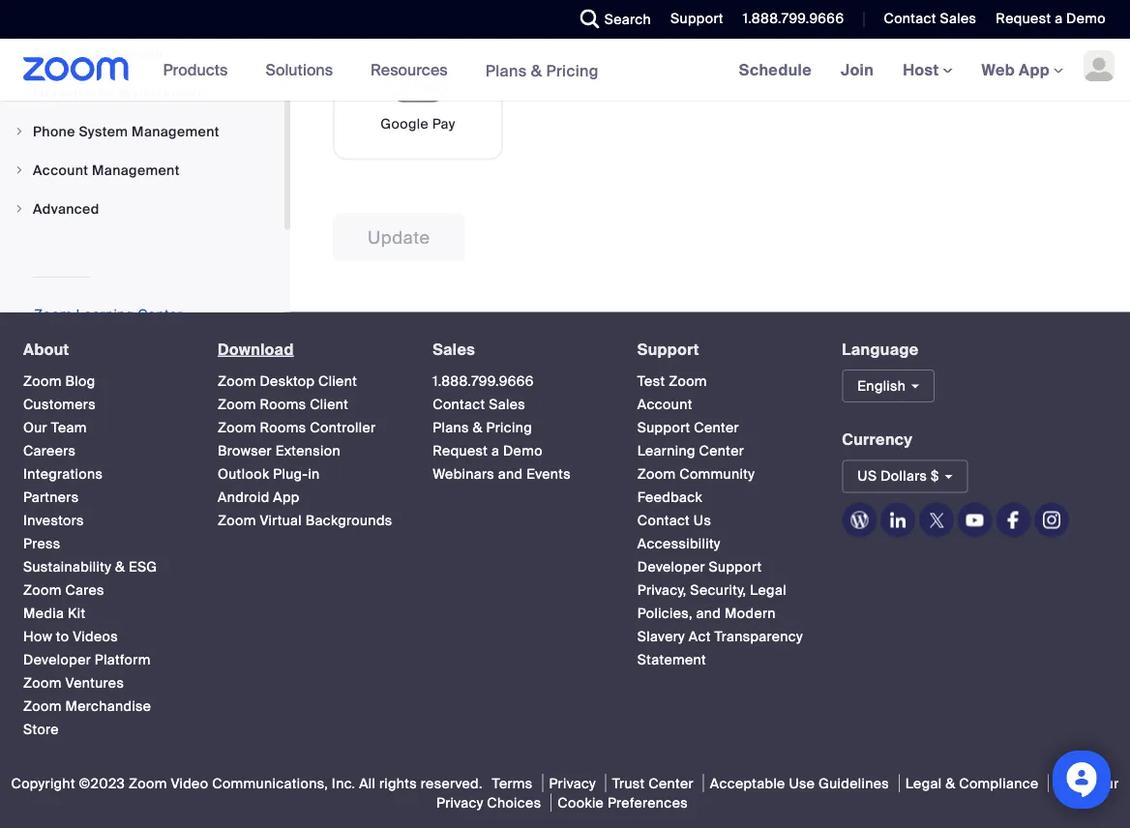 Task type: vqa. For each thing, say whether or not it's contained in the screenshot.
Tabs of meeting TAB LIST
no



Task type: describe. For each thing, give the bounding box(es) containing it.
and inside 1.888.799.9666 contact sales plans & pricing request a demo webinars and events
[[498, 465, 523, 483]]

inc.
[[332, 775, 356, 793]]

team
[[51, 419, 87, 437]]

developer platform link
[[23, 651, 151, 669]]

feedback button
[[638, 488, 703, 506]]

web app
[[982, 60, 1051, 80]]

desktop
[[260, 372, 315, 390]]

resources
[[371, 60, 448, 80]]

admin menu menu
[[0, 0, 285, 230]]

modern
[[725, 605, 776, 623]]

account management menu item
[[0, 152, 285, 189]]

zoom blog link
[[23, 372, 95, 390]]

choices
[[487, 794, 542, 812]]

1 rooms from the top
[[260, 395, 307, 413]]

partners link
[[23, 488, 79, 506]]

us dollars $ button
[[843, 460, 969, 493]]

language
[[843, 339, 920, 360]]

esg
[[129, 558, 157, 576]]

video
[[171, 775, 209, 793]]

account management
[[33, 162, 180, 179]]

zoom desktop client zoom rooms client zoom rooms controller browser extension outlook plug-in android app zoom virtual backgrounds
[[218, 372, 393, 530]]

terms link
[[487, 775, 539, 793]]

cookie preferences link
[[551, 794, 694, 812]]

google
[[381, 115, 429, 133]]

zoom desktop client link
[[218, 372, 357, 390]]

us
[[694, 512, 712, 530]]

& inside product information "navigation"
[[531, 60, 543, 81]]

pay
[[433, 115, 456, 133]]

schedule
[[739, 60, 812, 80]]

phone system management
[[33, 123, 220, 141]]

sustainability
[[23, 558, 112, 576]]

reserved.
[[421, 775, 483, 793]]

1 horizontal spatial demo
[[1067, 10, 1107, 28]]

press link
[[23, 535, 61, 553]]

app inside zoom desktop client zoom rooms client zoom rooms controller browser extension outlook plug-in android app zoom virtual backgrounds
[[273, 488, 300, 506]]

our team link
[[23, 419, 87, 437]]

cookie preferences
[[558, 794, 688, 812]]

account inside 'menu item'
[[33, 162, 88, 179]]

kit
[[68, 605, 86, 623]]

support up security,
[[709, 558, 762, 576]]

sustainability & esg link
[[23, 558, 157, 576]]

accessibility link
[[638, 535, 721, 553]]

zoom rooms client link
[[218, 395, 349, 413]]

plans inside 1.888.799.9666 contact sales plans & pricing request a demo webinars and events
[[433, 419, 469, 437]]

phone
[[33, 123, 75, 141]]

zoom cares link
[[23, 581, 104, 599]]

legal & compliance link
[[899, 775, 1045, 793]]

virtual
[[260, 512, 302, 530]]

a inside 1.888.799.9666 contact sales plans & pricing request a demo webinars and events
[[492, 442, 500, 460]]

download
[[218, 339, 294, 360]]

preferences
[[608, 794, 688, 812]]

copyright ©2023 zoom video communications, inc. all rights reserved. terms
[[11, 775, 533, 793]]

schedule link
[[725, 39, 827, 101]]

search button
[[566, 0, 657, 39]]

compliance
[[960, 775, 1039, 793]]

trust center
[[613, 775, 694, 793]]

careers link
[[23, 442, 76, 460]]

controller
[[310, 419, 376, 437]]

right image for phone system management
[[14, 126, 25, 138]]

about link
[[23, 339, 69, 360]]

1 vertical spatial sales
[[433, 339, 476, 360]]

learning center link
[[638, 442, 745, 460]]

2 horizontal spatial sales
[[941, 10, 977, 28]]

learning inside 'test zoom account support center learning center zoom community feedback contact us accessibility developer support privacy, security, legal policies, and modern slavery act transparency statement'
[[638, 442, 696, 460]]

trust center link
[[606, 775, 700, 793]]

developer inside 'test zoom account support center learning center zoom community feedback contact us accessibility developer support privacy, security, legal policies, and modern slavery act transparency statement'
[[638, 558, 706, 576]]

legal & compliance
[[906, 775, 1039, 793]]

products
[[163, 60, 228, 80]]

right image
[[14, 165, 25, 177]]

developer inside zoom blog customers our team careers integrations partners investors press sustainability & esg zoom cares media kit how to videos developer platform zoom ventures zoom merchandise store
[[23, 651, 91, 669]]

dollars
[[881, 468, 928, 486]]

your privacy choices
[[437, 775, 1120, 812]]

media kit link
[[23, 605, 86, 623]]

browser
[[218, 442, 272, 460]]

advanced menu item
[[0, 191, 285, 228]]

search
[[605, 10, 652, 28]]

zoom ventures link
[[23, 674, 124, 692]]

use
[[790, 775, 816, 793]]

account link
[[638, 395, 693, 413]]

zoom learning center link
[[34, 306, 183, 324]]

community
[[680, 465, 755, 483]]

english
[[858, 377, 907, 395]]

cookie
[[558, 794, 604, 812]]

how
[[23, 628, 52, 646]]

support up test zoom link
[[638, 339, 700, 360]]

press
[[23, 535, 61, 553]]

us dollars $
[[858, 468, 940, 486]]

support down account link
[[638, 419, 691, 437]]

management inside menu item
[[132, 123, 220, 141]]

1 vertical spatial client
[[310, 395, 349, 413]]

©2023
[[79, 775, 125, 793]]

zoom logo image
[[23, 57, 129, 81]]

download link
[[218, 339, 294, 360]]

host button
[[904, 60, 953, 80]]

copyright
[[11, 775, 75, 793]]

blog
[[65, 372, 95, 390]]

integrations
[[23, 465, 103, 483]]

customers
[[23, 395, 96, 413]]



Task type: locate. For each thing, give the bounding box(es) containing it.
learning down support center "link"
[[638, 442, 696, 460]]

center
[[138, 306, 183, 324], [695, 419, 740, 437], [700, 442, 745, 460], [649, 775, 694, 793]]

1 vertical spatial pricing
[[487, 419, 533, 437]]

1 vertical spatial request
[[433, 442, 488, 460]]

1.888.799.9666 down sales link at the top left of the page
[[433, 372, 534, 390]]

paypal image
[[523, 0, 693, 24]]

zoom merchandise store link
[[23, 698, 151, 739]]

join link
[[827, 39, 889, 101]]

plans right resources dropdown button in the top left of the page
[[486, 60, 527, 81]]

zoom
[[34, 306, 72, 324], [23, 372, 62, 390], [218, 372, 256, 390], [669, 372, 708, 390], [218, 395, 256, 413], [218, 419, 256, 437], [638, 465, 676, 483], [218, 512, 256, 530], [23, 581, 62, 599], [23, 674, 62, 692], [23, 698, 62, 715], [129, 775, 167, 793]]

2 horizontal spatial contact
[[884, 10, 937, 28]]

0 horizontal spatial and
[[498, 465, 523, 483]]

product information navigation
[[149, 39, 614, 102]]

support right search
[[671, 10, 724, 28]]

webinars
[[433, 465, 495, 483]]

1 horizontal spatial sales
[[489, 395, 526, 413]]

web app button
[[982, 60, 1064, 80]]

zoom learning center
[[34, 306, 183, 324]]

privacy,
[[638, 581, 687, 599]]

solutions button
[[266, 39, 342, 101]]

0 horizontal spatial legal
[[751, 581, 787, 599]]

account up advanced in the top of the page
[[33, 162, 88, 179]]

2 vertical spatial sales
[[489, 395, 526, 413]]

demo up 'webinars and events' link
[[503, 442, 543, 460]]

rooms down desktop
[[260, 395, 307, 413]]

resources button
[[371, 39, 457, 101]]

app right web
[[1020, 60, 1051, 80]]

1 vertical spatial 1.888.799.9666
[[433, 372, 534, 390]]

0 horizontal spatial request
[[433, 442, 488, 460]]

0 vertical spatial legal
[[751, 581, 787, 599]]

1.888.799.9666 for 1.888.799.9666 contact sales plans & pricing request a demo webinars and events
[[433, 372, 534, 390]]

0 horizontal spatial developer
[[23, 651, 91, 669]]

1 vertical spatial learning
[[638, 442, 696, 460]]

profile picture image
[[1085, 50, 1115, 81]]

$
[[931, 468, 940, 486]]

0 horizontal spatial learning
[[76, 306, 134, 324]]

1 horizontal spatial privacy
[[549, 775, 596, 793]]

terms
[[492, 775, 533, 793]]

support
[[671, 10, 724, 28], [638, 339, 700, 360], [638, 419, 691, 437], [709, 558, 762, 576]]

integrations link
[[23, 465, 103, 483]]

web
[[982, 60, 1016, 80]]

1.888.799.9666 for 1.888.799.9666
[[743, 10, 845, 28]]

developer down the to
[[23, 651, 91, 669]]

1 vertical spatial account
[[638, 395, 693, 413]]

privacy inside your privacy choices
[[437, 794, 484, 812]]

& inside zoom blog customers our team careers integrations partners investors press sustainability & esg zoom cares media kit how to videos developer platform zoom ventures zoom merchandise store
[[115, 558, 125, 576]]

0 vertical spatial 1.888.799.9666
[[743, 10, 845, 28]]

0 vertical spatial management
[[132, 123, 220, 141]]

to
[[56, 628, 69, 646]]

a
[[1056, 10, 1064, 28], [492, 442, 500, 460]]

meetings navigation
[[725, 39, 1131, 102]]

management inside 'menu item'
[[92, 162, 180, 179]]

& left esg
[[115, 558, 125, 576]]

0 vertical spatial request
[[997, 10, 1052, 28]]

advanced
[[33, 200, 99, 218]]

slavery
[[638, 628, 686, 646]]

plans & pricing
[[486, 60, 599, 81]]

2 right image from the top
[[14, 204, 25, 215]]

0 horizontal spatial contact
[[433, 395, 486, 413]]

plans
[[486, 60, 527, 81], [433, 419, 469, 437]]

account inside 'test zoom account support center learning center zoom community feedback contact us accessibility developer support privacy, security, legal policies, and modern slavery act transparency statement'
[[638, 395, 693, 413]]

1 vertical spatial rooms
[[260, 419, 307, 437]]

investors
[[23, 512, 84, 530]]

0 vertical spatial a
[[1056, 10, 1064, 28]]

0 horizontal spatial privacy
[[437, 794, 484, 812]]

1 vertical spatial management
[[92, 162, 180, 179]]

apple pay image
[[713, 0, 883, 24]]

&
[[531, 60, 543, 81], [473, 419, 483, 437], [115, 558, 125, 576], [946, 775, 956, 793]]

policies,
[[638, 605, 693, 623]]

pricing down "search" button
[[547, 60, 599, 81]]

and up act
[[697, 605, 722, 623]]

host
[[904, 60, 944, 80]]

1 horizontal spatial plans
[[486, 60, 527, 81]]

0 vertical spatial plans
[[486, 60, 527, 81]]

cares
[[65, 581, 104, 599]]

sales up "1.888.799.9666" link
[[433, 339, 476, 360]]

plans inside product information "navigation"
[[486, 60, 527, 81]]

1 horizontal spatial and
[[697, 605, 722, 623]]

videos
[[73, 628, 118, 646]]

0 horizontal spatial account
[[33, 162, 88, 179]]

zoom blog customers our team careers integrations partners investors press sustainability & esg zoom cares media kit how to videos developer platform zoom ventures zoom merchandise store
[[23, 372, 157, 739]]

contact up host
[[884, 10, 937, 28]]

0 horizontal spatial demo
[[503, 442, 543, 460]]

legal inside 'test zoom account support center learning center zoom community feedback contact us accessibility developer support privacy, security, legal policies, and modern slavery act transparency statement'
[[751, 581, 787, 599]]

developer support link
[[638, 558, 762, 576]]

security,
[[691, 581, 747, 599]]

0 vertical spatial and
[[498, 465, 523, 483]]

and left events
[[498, 465, 523, 483]]

events
[[527, 465, 571, 483]]

contact inside 1.888.799.9666 contact sales plans & pricing request a demo webinars and events
[[433, 395, 486, 413]]

pricing up 'webinars and events' link
[[487, 419, 533, 437]]

1 vertical spatial legal
[[906, 775, 943, 793]]

0 horizontal spatial sales
[[433, 339, 476, 360]]

0 vertical spatial app
[[1020, 60, 1051, 80]]

& inside 1.888.799.9666 contact sales plans & pricing request a demo webinars and events
[[473, 419, 483, 437]]

legal up modern on the bottom
[[751, 581, 787, 599]]

learning up blog
[[76, 306, 134, 324]]

right image inside phone system management menu item
[[14, 126, 25, 138]]

all
[[359, 775, 376, 793]]

1 horizontal spatial account
[[638, 395, 693, 413]]

privacy link
[[543, 775, 602, 793]]

right image down right image
[[14, 204, 25, 215]]

0 vertical spatial contact
[[884, 10, 937, 28]]

1 vertical spatial right image
[[14, 204, 25, 215]]

privacy down reserved.
[[437, 794, 484, 812]]

& down 'paypal' image
[[531, 60, 543, 81]]

store
[[23, 721, 59, 739]]

0 vertical spatial developer
[[638, 558, 706, 576]]

plans up webinars
[[433, 419, 469, 437]]

sales up "host" dropdown button
[[941, 10, 977, 28]]

contact inside 'test zoom account support center learning center zoom community feedback contact us accessibility developer support privacy, security, legal policies, and modern slavery act transparency statement'
[[638, 512, 690, 530]]

0 vertical spatial privacy
[[549, 775, 596, 793]]

app down plug-
[[273, 488, 300, 506]]

0 vertical spatial demo
[[1067, 10, 1107, 28]]

1 horizontal spatial app
[[1020, 60, 1051, 80]]

request a demo
[[997, 10, 1107, 28]]

0 vertical spatial client
[[319, 372, 357, 390]]

0 vertical spatial pricing
[[547, 60, 599, 81]]

2 rooms from the top
[[260, 419, 307, 437]]

phone system management menu item
[[0, 114, 285, 150]]

currency
[[843, 430, 913, 450]]

request
[[997, 10, 1052, 28], [433, 442, 488, 460]]

system
[[79, 123, 128, 141]]

1 horizontal spatial 1.888.799.9666
[[743, 10, 845, 28]]

request up webinars
[[433, 442, 488, 460]]

merchandise
[[65, 698, 151, 715]]

rooms
[[260, 395, 307, 413], [260, 419, 307, 437]]

pricing inside product information "navigation"
[[547, 60, 599, 81]]

1 horizontal spatial a
[[1056, 10, 1064, 28]]

1 vertical spatial developer
[[23, 651, 91, 669]]

google pay
[[381, 115, 456, 133]]

zoom community link
[[638, 465, 755, 483]]

1.888.799.9666 link
[[433, 372, 534, 390]]

1 horizontal spatial contact
[[638, 512, 690, 530]]

demo
[[1067, 10, 1107, 28], [503, 442, 543, 460]]

customers link
[[23, 395, 96, 413]]

1 horizontal spatial learning
[[638, 442, 696, 460]]

rights
[[380, 775, 417, 793]]

legal right guidelines
[[906, 775, 943, 793]]

1 horizontal spatial developer
[[638, 558, 706, 576]]

1.888.799.9666 inside 1.888.799.9666 contact sales plans & pricing request a demo webinars and events
[[433, 372, 534, 390]]

english button
[[843, 370, 935, 403]]

1.888.799.9666 contact sales plans & pricing request a demo webinars and events
[[433, 372, 571, 483]]

android
[[218, 488, 270, 506]]

0 vertical spatial rooms
[[260, 395, 307, 413]]

banner containing products
[[0, 39, 1131, 102]]

privacy
[[549, 775, 596, 793], [437, 794, 484, 812]]

app inside meetings navigation
[[1020, 60, 1051, 80]]

outlook plug-in link
[[218, 465, 320, 483]]

a up 'webinars and events' link
[[492, 442, 500, 460]]

banner
[[0, 39, 1131, 102]]

investors link
[[23, 512, 84, 530]]

developer
[[638, 558, 706, 576], [23, 651, 91, 669]]

2 vertical spatial contact
[[638, 512, 690, 530]]

plug-
[[273, 465, 308, 483]]

sales inside 1.888.799.9666 contact sales plans & pricing request a demo webinars and events
[[489, 395, 526, 413]]

management up account management 'menu item'
[[132, 123, 220, 141]]

demo inside 1.888.799.9666 contact sales plans & pricing request a demo webinars and events
[[503, 442, 543, 460]]

support center link
[[638, 419, 740, 437]]

about
[[23, 339, 69, 360]]

0 horizontal spatial pricing
[[487, 419, 533, 437]]

0 horizontal spatial app
[[273, 488, 300, 506]]

0 vertical spatial sales
[[941, 10, 977, 28]]

1 horizontal spatial request
[[997, 10, 1052, 28]]

request up web app 'dropdown button'
[[997, 10, 1052, 28]]

us
[[858, 468, 878, 486]]

how to videos link
[[23, 628, 118, 646]]

1 vertical spatial demo
[[503, 442, 543, 460]]

contact down "1.888.799.9666" link
[[433, 395, 486, 413]]

support link
[[657, 0, 729, 39], [671, 10, 724, 28], [638, 339, 700, 360]]

pricing inside 1.888.799.9666 contact sales plans & pricing request a demo webinars and events
[[487, 419, 533, 437]]

rooms down zoom rooms client link
[[260, 419, 307, 437]]

1 vertical spatial and
[[697, 605, 722, 623]]

0 vertical spatial right image
[[14, 126, 25, 138]]

sales down "1.888.799.9666" link
[[489, 395, 526, 413]]

developer down accessibility link at bottom right
[[638, 558, 706, 576]]

right image for advanced
[[14, 204, 25, 215]]

ventures
[[65, 674, 124, 692]]

a up web app 'dropdown button'
[[1056, 10, 1064, 28]]

0 horizontal spatial 1.888.799.9666
[[433, 372, 534, 390]]

menu item
[[0, 75, 285, 112]]

acceptable
[[710, 775, 786, 793]]

0 vertical spatial learning
[[76, 306, 134, 324]]

act
[[689, 628, 711, 646]]

test zoom link
[[638, 372, 708, 390]]

right image inside advanced menu item
[[14, 204, 25, 215]]

request inside 1.888.799.9666 contact sales plans & pricing request a demo webinars and events
[[433, 442, 488, 460]]

& down "1.888.799.9666" link
[[473, 419, 483, 437]]

0 vertical spatial account
[[33, 162, 88, 179]]

0 horizontal spatial plans
[[433, 419, 469, 437]]

outlook
[[218, 465, 270, 483]]

1 vertical spatial plans
[[433, 419, 469, 437]]

contact sales link
[[870, 0, 982, 39], [884, 10, 977, 28], [433, 395, 526, 413]]

1.888.799.9666 up the schedule
[[743, 10, 845, 28]]

1 horizontal spatial pricing
[[547, 60, 599, 81]]

1 right image from the top
[[14, 126, 25, 138]]

careers
[[23, 442, 76, 460]]

& left compliance
[[946, 775, 956, 793]]

communications,
[[212, 775, 328, 793]]

1 vertical spatial privacy
[[437, 794, 484, 812]]

contact down feedback
[[638, 512, 690, 530]]

1 vertical spatial a
[[492, 442, 500, 460]]

right image
[[14, 126, 25, 138], [14, 204, 25, 215]]

0 horizontal spatial a
[[492, 442, 500, 460]]

webinars and events link
[[433, 465, 571, 483]]

demo up profile picture
[[1067, 10, 1107, 28]]

account down test zoom link
[[638, 395, 693, 413]]

1 vertical spatial contact
[[433, 395, 486, 413]]

privacy up cookie
[[549, 775, 596, 793]]

right image left phone on the left top
[[14, 126, 25, 138]]

and inside 'test zoom account support center learning center zoom community feedback contact us accessibility developer support privacy, security, legal policies, and modern slavery act transparency statement'
[[697, 605, 722, 623]]

1 horizontal spatial legal
[[906, 775, 943, 793]]

1 vertical spatial app
[[273, 488, 300, 506]]

management down phone system management menu item
[[92, 162, 180, 179]]

your privacy choices link
[[437, 775, 1120, 812]]

products button
[[163, 39, 237, 101]]



